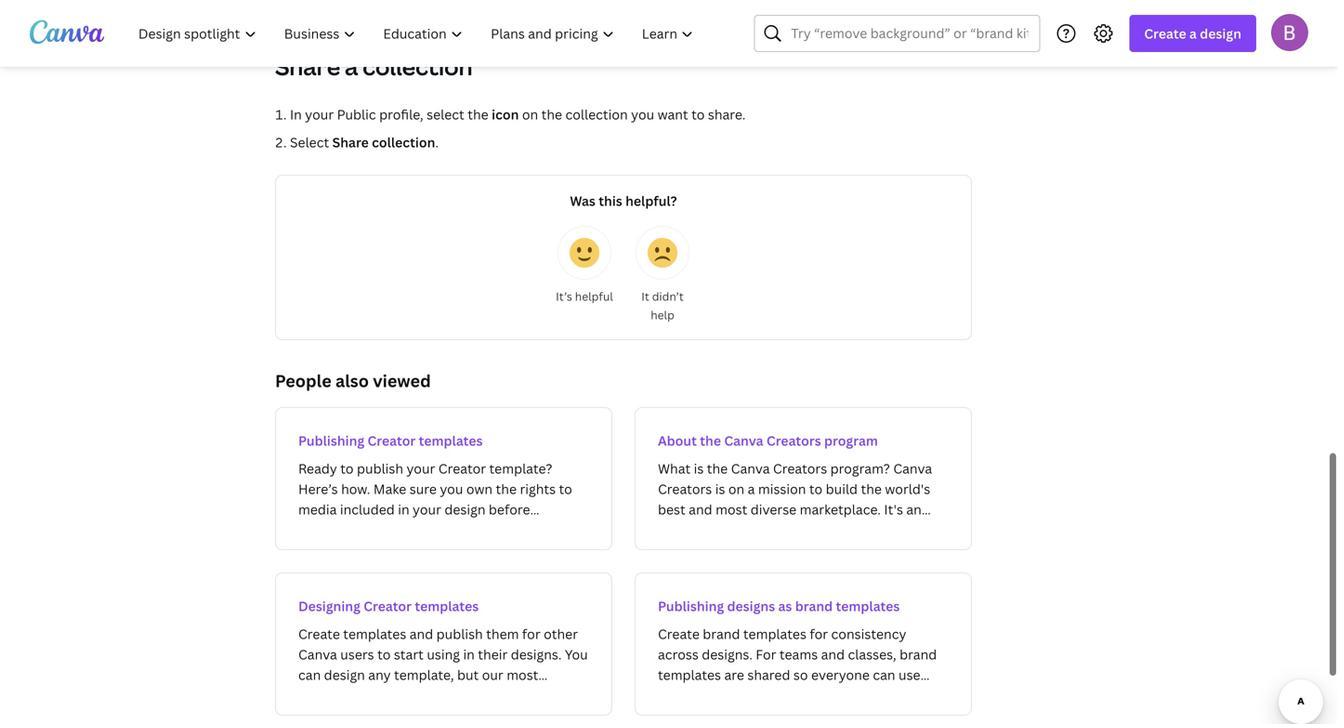Task type: vqa. For each thing, say whether or not it's contained in the screenshot.
Clear (1)
no



Task type: describe. For each thing, give the bounding box(es) containing it.
templates inside 'link'
[[836, 597, 900, 615]]

top level navigation element
[[126, 15, 710, 52]]

icon
[[492, 106, 519, 123]]

designs
[[727, 597, 775, 615]]

about the canva creators program link
[[635, 407, 972, 550]]

create a design
[[1145, 25, 1242, 42]]

creator for publishing
[[368, 432, 416, 449]]

share.
[[708, 106, 746, 123]]

it
[[642, 289, 650, 304]]

helpful
[[575, 289, 613, 304]]

select share collection .
[[290, 133, 439, 151]]

1 vertical spatial share
[[332, 133, 369, 151]]

publishing designs as brand templates link
[[635, 573, 972, 716]]

publishing creator templates link
[[275, 407, 613, 550]]

was
[[570, 192, 596, 210]]

your
[[305, 106, 334, 123]]

a for share
[[345, 52, 358, 82]]

on
[[522, 106, 538, 123]]

Try "remove background" or "brand kit" search field
[[791, 16, 1028, 51]]

in
[[290, 106, 302, 123]]

in your public profile, select the icon on the collection you want to share.
[[290, 106, 746, 123]]

select
[[290, 133, 329, 151]]

help
[[651, 307, 675, 323]]

was this helpful?
[[570, 192, 677, 210]]

about the canva creators program
[[658, 432, 878, 449]]

publishing for publishing designs as brand templates
[[658, 597, 724, 615]]

publishing creator templates
[[298, 432, 483, 449]]

you
[[631, 106, 655, 123]]

it's
[[556, 289, 572, 304]]

publishing for publishing creator templates
[[298, 432, 365, 449]]

as
[[779, 597, 792, 615]]

public
[[337, 106, 376, 123]]

0 horizontal spatial the
[[468, 106, 489, 123]]

0 vertical spatial share
[[275, 52, 340, 82]]

want
[[658, 106, 689, 123]]

people also viewed
[[275, 370, 431, 392]]



Task type: locate. For each thing, give the bounding box(es) containing it.
creator right designing
[[364, 597, 412, 615]]

creator inside "link"
[[364, 597, 412, 615]]

collection left you
[[566, 106, 628, 123]]

0 horizontal spatial a
[[345, 52, 358, 82]]

publishing inside 'link'
[[658, 597, 724, 615]]

1 vertical spatial creator
[[364, 597, 412, 615]]

collection for share a collection
[[363, 52, 473, 82]]

brand
[[795, 597, 833, 615]]

didn't
[[652, 289, 684, 304]]

templates inside "link"
[[415, 597, 479, 615]]

the right about
[[700, 432, 721, 449]]

helpful?
[[626, 192, 677, 210]]

creator
[[368, 432, 416, 449], [364, 597, 412, 615]]

create a design button
[[1130, 15, 1257, 52]]

a
[[1190, 25, 1197, 42], [345, 52, 358, 82]]

viewed
[[373, 370, 431, 392]]

designing creator templates
[[298, 597, 479, 615]]

0 vertical spatial collection
[[363, 52, 473, 82]]

share
[[275, 52, 340, 82], [332, 133, 369, 151]]

🙂 image
[[570, 238, 600, 268]]

0 horizontal spatial publishing
[[298, 432, 365, 449]]

collection
[[363, 52, 473, 82], [566, 106, 628, 123], [372, 133, 435, 151]]

this
[[599, 192, 623, 210]]

publishing down also
[[298, 432, 365, 449]]

it didn't help
[[642, 289, 684, 323]]

.
[[435, 133, 439, 151]]

templates for designing creator templates
[[415, 597, 479, 615]]

designing
[[298, 597, 361, 615]]

0 vertical spatial a
[[1190, 25, 1197, 42]]

profile,
[[379, 106, 424, 123]]

publishing designs as brand templates
[[658, 597, 900, 615]]

create
[[1145, 25, 1187, 42]]

the
[[468, 106, 489, 123], [542, 106, 562, 123], [700, 432, 721, 449]]

templates for publishing creator templates
[[419, 432, 483, 449]]

0 vertical spatial publishing
[[298, 432, 365, 449]]

a left 'design'
[[1190, 25, 1197, 42]]

1 horizontal spatial the
[[542, 106, 562, 123]]

the right on
[[542, 106, 562, 123]]

1 vertical spatial publishing
[[658, 597, 724, 615]]

😔 image
[[648, 238, 678, 268]]

creators
[[767, 432, 821, 449]]

share a collection
[[275, 52, 473, 82]]

2 vertical spatial collection
[[372, 133, 435, 151]]

publishing left designs at bottom right
[[658, 597, 724, 615]]

the left "icon" on the left top of the page
[[468, 106, 489, 123]]

templates
[[419, 432, 483, 449], [415, 597, 479, 615], [836, 597, 900, 615]]

canva
[[724, 432, 764, 449]]

collection for select share collection .
[[372, 133, 435, 151]]

bob builder image
[[1272, 14, 1309, 51]]

1 vertical spatial a
[[345, 52, 358, 82]]

program
[[825, 432, 878, 449]]

a up public
[[345, 52, 358, 82]]

1 horizontal spatial publishing
[[658, 597, 724, 615]]

creator for designing
[[364, 597, 412, 615]]

share up in
[[275, 52, 340, 82]]

also
[[336, 370, 369, 392]]

select
[[427, 106, 465, 123]]

collection up profile,
[[363, 52, 473, 82]]

share down public
[[332, 133, 369, 151]]

designing creator templates link
[[275, 573, 613, 716]]

to
[[692, 106, 705, 123]]

collection down profile,
[[372, 133, 435, 151]]

2 horizontal spatial the
[[700, 432, 721, 449]]

people
[[275, 370, 332, 392]]

a inside dropdown button
[[1190, 25, 1197, 42]]

0 vertical spatial creator
[[368, 432, 416, 449]]

about
[[658, 432, 697, 449]]

it's helpful
[[556, 289, 613, 304]]

a for create
[[1190, 25, 1197, 42]]

publishing
[[298, 432, 365, 449], [658, 597, 724, 615]]

1 horizontal spatial a
[[1190, 25, 1197, 42]]

creator down viewed
[[368, 432, 416, 449]]

design
[[1200, 25, 1242, 42]]

1 vertical spatial collection
[[566, 106, 628, 123]]



